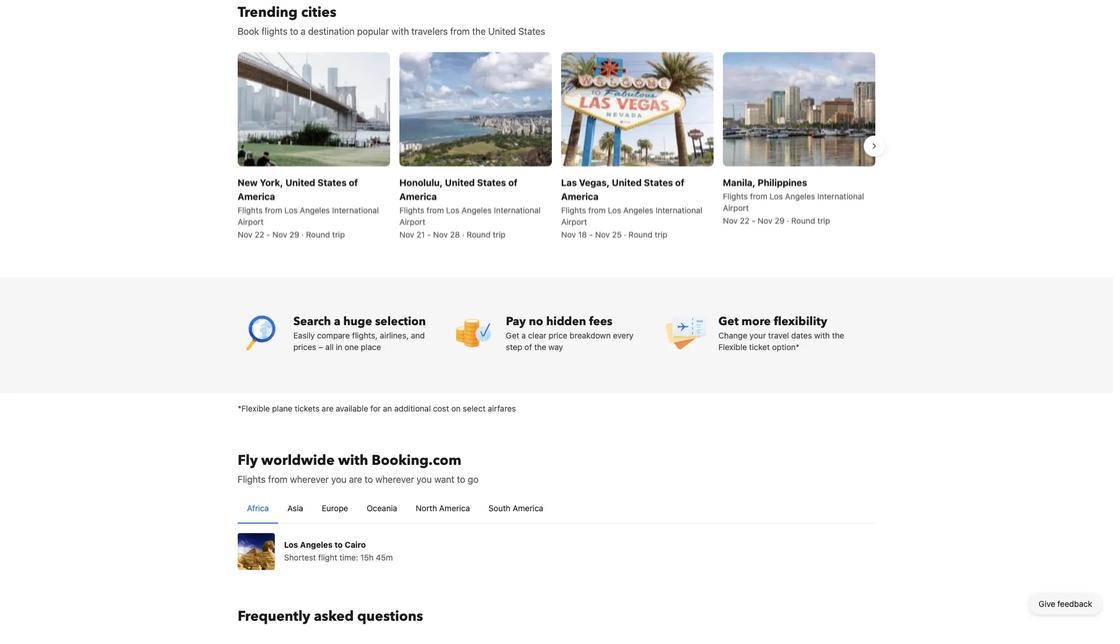 Task type: describe. For each thing, give the bounding box(es) containing it.
fly worldwide with booking.com flights from wherever you are to wherever you want to go
[[238, 451, 479, 485]]

to left go
[[457, 474, 466, 485]]

philippines
[[758, 177, 808, 188]]

price
[[549, 331, 568, 340]]

trip inside new york, united states of america flights from los angeles international airport nov 22 - nov 29 · round trip
[[332, 230, 345, 239]]

no
[[529, 314, 544, 330]]

manila, philippines image
[[723, 52, 876, 166]]

selection
[[375, 314, 426, 330]]

*flexible
[[238, 404, 270, 413]]

the inside get more flexibility change your travel dates with the flexible ticket option*
[[833, 331, 845, 340]]

search a huge selection easily compare flights, airlines, and prices – all in one place
[[294, 314, 426, 352]]

angeles inside honolulu, united states of america flights from los angeles international airport nov 21 - nov 28 · round trip
[[462, 205, 492, 215]]

way
[[549, 342, 563, 352]]

21
[[417, 230, 425, 239]]

of inside honolulu, united states of america flights from los angeles international airport nov 21 - nov 28 · round trip
[[509, 177, 518, 188]]

dates
[[792, 331, 813, 340]]

asia button
[[278, 493, 313, 524]]

states inside honolulu, united states of america flights from los angeles international airport nov 21 - nov 28 · round trip
[[477, 177, 506, 188]]

a for trending
[[301, 25, 306, 36]]

trending
[[238, 3, 298, 22]]

los inside honolulu, united states of america flights from los angeles international airport nov 21 - nov 28 · round trip
[[446, 205, 460, 215]]

international inside new york, united states of america flights from los angeles international airport nov 22 - nov 29 · round trip
[[332, 205, 379, 215]]

29 inside new york, united states of america flights from los angeles international airport nov 22 - nov 29 · round trip
[[290, 230, 300, 239]]

of inside pay no hidden fees get a clear price breakdown every step of the way
[[525, 342, 532, 352]]

book
[[238, 25, 259, 36]]

nov down manila,
[[723, 216, 738, 225]]

pay
[[506, 314, 526, 330]]

north
[[416, 504, 437, 513]]

- inside las vegas, united states of america flights from los angeles international airport nov 18 - nov 25 · round trip
[[590, 230, 593, 239]]

place
[[361, 342, 381, 352]]

international inside las vegas, united states of america flights from los angeles international airport nov 18 - nov 25 · round trip
[[656, 205, 703, 215]]

tickets
[[295, 404, 320, 413]]

states inside las vegas, united states of america flights from los angeles international airport nov 18 - nov 25 · round trip
[[644, 177, 673, 188]]

cairo
[[345, 540, 366, 550]]

search
[[294, 314, 331, 330]]

and
[[411, 331, 425, 340]]

america inside button
[[513, 504, 544, 513]]

22 inside new york, united states of america flights from los angeles international airport nov 22 - nov 29 · round trip
[[255, 230, 264, 239]]

america inside honolulu, united states of america flights from los angeles international airport nov 21 - nov 28 · round trip
[[400, 191, 437, 202]]

angeles inside las vegas, united states of america flights from los angeles international airport nov 18 - nov 25 · round trip
[[624, 205, 654, 215]]

to up oceania
[[365, 474, 373, 485]]

nov down new
[[238, 230, 253, 239]]

flights,
[[352, 331, 378, 340]]

more
[[742, 314, 771, 330]]

las
[[562, 177, 577, 188]]

europe
[[322, 504, 348, 513]]

25
[[612, 230, 622, 239]]

oceania
[[367, 504, 397, 513]]

to inside los angeles to cairo shortest flight time: 15h 45m
[[335, 540, 343, 550]]

feedback
[[1058, 600, 1093, 609]]

fly
[[238, 451, 258, 470]]

- inside honolulu, united states of america flights from los angeles international airport nov 21 - nov 28 · round trip
[[427, 230, 431, 239]]

plane
[[272, 404, 293, 413]]

honolulu, united states of america image
[[400, 52, 552, 166]]

los angeles to cairo image
[[238, 533, 275, 571]]

worldwide
[[261, 451, 335, 470]]

international inside manila, philippines flights from los angeles international airport nov 22 - nov 29 · round trip
[[818, 191, 865, 201]]

your
[[750, 331, 767, 340]]

· inside las vegas, united states of america flights from los angeles international airport nov 18 - nov 25 · round trip
[[624, 230, 627, 239]]

easily
[[294, 331, 315, 340]]

new york, united states of america image
[[238, 52, 390, 166]]

los inside los angeles to cairo shortest flight time: 15h 45m
[[284, 540, 298, 550]]

international inside honolulu, united states of america flights from los angeles international airport nov 21 - nov 28 · round trip
[[494, 205, 541, 215]]

on
[[452, 404, 461, 413]]

ticket
[[750, 342, 770, 352]]

want
[[435, 474, 455, 485]]

18
[[579, 230, 587, 239]]

the inside trending cities book flights to a destination popular with travelers from the united states
[[473, 25, 486, 36]]

available
[[336, 404, 368, 413]]

every
[[613, 331, 634, 340]]

angeles inside los angeles to cairo shortest flight time: 15h 45m
[[300, 540, 333, 550]]

flights inside manila, philippines flights from los angeles international airport nov 22 - nov 29 · round trip
[[723, 191, 748, 201]]

north america button
[[407, 493, 480, 524]]

· inside manila, philippines flights from los angeles international airport nov 22 - nov 29 · round trip
[[787, 216, 790, 225]]

from inside manila, philippines flights from los angeles international airport nov 22 - nov 29 · round trip
[[751, 191, 768, 201]]

from inside las vegas, united states of america flights from los angeles international airport nov 18 - nov 25 · round trip
[[589, 205, 606, 215]]

states inside new york, united states of america flights from los angeles international airport nov 22 - nov 29 · round trip
[[318, 177, 347, 188]]

honolulu,
[[400, 177, 443, 188]]

united inside trending cities book flights to a destination popular with travelers from the united states
[[489, 25, 516, 36]]

york,
[[260, 177, 283, 188]]

round inside honolulu, united states of america flights from los angeles international airport nov 21 - nov 28 · round trip
[[467, 230, 491, 239]]

compare
[[317, 331, 350, 340]]

oceania button
[[358, 493, 407, 524]]

all
[[326, 342, 334, 352]]

from inside new york, united states of america flights from los angeles international airport nov 22 - nov 29 · round trip
[[265, 205, 282, 215]]

select
[[463, 404, 486, 413]]

las vegas, united states of america image
[[562, 52, 714, 166]]

los inside manila, philippines flights from los angeles international airport nov 22 - nov 29 · round trip
[[770, 191, 783, 201]]

united inside new york, united states of america flights from los angeles international airport nov 22 - nov 29 · round trip
[[286, 177, 315, 188]]

pay no hidden fees get a clear price breakdown every step of the way
[[506, 314, 634, 352]]

america inside button
[[440, 504, 470, 513]]

popular
[[357, 25, 389, 36]]

option*
[[773, 342, 800, 352]]

go
[[468, 474, 479, 485]]

- inside new york, united states of america flights from los angeles international airport nov 22 - nov 29 · round trip
[[267, 230, 270, 239]]

flight
[[318, 553, 338, 562]]

south america
[[489, 504, 544, 513]]

destination
[[308, 25, 355, 36]]

booking.com
[[372, 451, 462, 470]]

*flexible plane tickets are available for an additional cost on select airfares
[[238, 404, 516, 413]]

honolulu, united states of america flights from los angeles international airport nov 21 - nov 28 · round trip
[[400, 177, 541, 239]]

flexibility
[[774, 314, 828, 330]]

asia
[[288, 504, 303, 513]]

cities
[[301, 3, 337, 22]]

flights inside fly worldwide with booking.com flights from wherever you are to wherever you want to go
[[238, 474, 266, 485]]

flights inside honolulu, united states of america flights from los angeles international airport nov 21 - nov 28 · round trip
[[400, 205, 425, 215]]



Task type: vqa. For each thing, say whether or not it's contained in the screenshot.
Get in the 'get more flexibility change your travel dates with the flexible ticket option*'
yes



Task type: locate. For each thing, give the bounding box(es) containing it.
29 inside manila, philippines flights from los angeles international airport nov 22 - nov 29 · round trip
[[775, 216, 785, 225]]

flights inside new york, united states of america flights from los angeles international airport nov 22 - nov 29 · round trip
[[238, 205, 263, 215]]

1 vertical spatial get
[[506, 331, 520, 340]]

2 horizontal spatial with
[[815, 331, 830, 340]]

nov left 25
[[595, 230, 610, 239]]

a up compare
[[334, 314, 341, 330]]

1 horizontal spatial 29
[[775, 216, 785, 225]]

0 horizontal spatial a
[[301, 25, 306, 36]]

0 horizontal spatial are
[[322, 404, 334, 413]]

with right dates
[[815, 331, 830, 340]]

united inside las vegas, united states of america flights from los angeles international airport nov 18 - nov 25 · round trip
[[612, 177, 642, 188]]

2 wherever from the left
[[376, 474, 414, 485]]

south
[[489, 504, 511, 513]]

to up time:
[[335, 540, 343, 550]]

from down worldwide
[[268, 474, 288, 485]]

1 horizontal spatial wherever
[[376, 474, 414, 485]]

airport inside honolulu, united states of america flights from los angeles international airport nov 21 - nov 28 · round trip
[[400, 217, 426, 227]]

1 horizontal spatial 22
[[740, 216, 750, 225]]

a for pay
[[522, 331, 526, 340]]

0 horizontal spatial get
[[506, 331, 520, 340]]

· inside honolulu, united states of america flights from los angeles international airport nov 21 - nov 28 · round trip
[[462, 230, 465, 239]]

huge
[[344, 314, 372, 330]]

0 horizontal spatial the
[[473, 25, 486, 36]]

0 horizontal spatial wherever
[[290, 474, 329, 485]]

0 vertical spatial a
[[301, 25, 306, 36]]

from down manila,
[[751, 191, 768, 201]]

0 vertical spatial 29
[[775, 216, 785, 225]]

airport inside new york, united states of america flights from los angeles international airport nov 22 - nov 29 · round trip
[[238, 217, 264, 227]]

from down york,
[[265, 205, 282, 215]]

los angeles to cairo shortest flight time: 15h 45m
[[284, 540, 393, 562]]

- right "21"
[[427, 230, 431, 239]]

in
[[336, 342, 343, 352]]

manila,
[[723, 177, 756, 188]]

trip inside manila, philippines flights from los angeles international airport nov 22 - nov 29 · round trip
[[818, 216, 831, 225]]

1 vertical spatial 29
[[290, 230, 300, 239]]

one
[[345, 342, 359, 352]]

flights down the 'fly'
[[238, 474, 266, 485]]

with inside get more flexibility change your travel dates with the flexible ticket option*
[[815, 331, 830, 340]]

give
[[1039, 600, 1056, 609]]

the inside pay no hidden fees get a clear price breakdown every step of the way
[[535, 342, 547, 352]]

cost
[[433, 404, 449, 413]]

united
[[489, 25, 516, 36], [286, 177, 315, 188], [445, 177, 475, 188], [612, 177, 642, 188]]

america down new
[[238, 191, 275, 202]]

prices
[[294, 342, 317, 352]]

america
[[238, 191, 275, 202], [400, 191, 437, 202], [562, 191, 599, 202], [440, 504, 470, 513], [513, 504, 544, 513]]

from down honolulu,
[[427, 205, 444, 215]]

a
[[301, 25, 306, 36], [334, 314, 341, 330], [522, 331, 526, 340]]

los inside new york, united states of america flights from los angeles international airport nov 22 - nov 29 · round trip
[[285, 205, 298, 215]]

trending cities book flights to a destination popular with travelers from the united states
[[238, 3, 546, 36]]

are
[[322, 404, 334, 413], [349, 474, 362, 485]]

- inside manila, philippines flights from los angeles international airport nov 22 - nov 29 · round trip
[[752, 216, 756, 225]]

america right north
[[440, 504, 470, 513]]

0 horizontal spatial 22
[[255, 230, 264, 239]]

1 you from the left
[[331, 474, 347, 485]]

region
[[229, 47, 885, 245]]

of inside new york, united states of america flights from los angeles international airport nov 22 - nov 29 · round trip
[[349, 177, 358, 188]]

round inside manila, philippines flights from los angeles international airport nov 22 - nov 29 · round trip
[[792, 216, 816, 225]]

breakdown
[[570, 331, 611, 340]]

with right the popular
[[392, 25, 409, 36]]

28
[[450, 230, 460, 239]]

–
[[319, 342, 323, 352]]

with inside fly worldwide with booking.com flights from wherever you are to wherever you want to go
[[338, 451, 368, 470]]

tab list containing africa
[[238, 493, 876, 525]]

1 horizontal spatial the
[[535, 342, 547, 352]]

international
[[818, 191, 865, 201], [332, 205, 379, 215], [494, 205, 541, 215], [656, 205, 703, 215]]

from right travelers
[[450, 25, 470, 36]]

1 horizontal spatial get
[[719, 314, 739, 330]]

0 vertical spatial 22
[[740, 216, 750, 225]]

get
[[719, 314, 739, 330], [506, 331, 520, 340]]

flights
[[723, 191, 748, 201], [238, 205, 263, 215], [400, 205, 425, 215], [562, 205, 586, 215], [238, 474, 266, 485]]

from inside honolulu, united states of america flights from los angeles international airport nov 21 - nov 28 · round trip
[[427, 205, 444, 215]]

22
[[740, 216, 750, 225], [255, 230, 264, 239]]

round inside new york, united states of america flights from los angeles international airport nov 22 - nov 29 · round trip
[[306, 230, 330, 239]]

travelers
[[412, 25, 448, 36]]

you
[[331, 474, 347, 485], [417, 474, 432, 485]]

a down cities at the top
[[301, 25, 306, 36]]

· inside new york, united states of america flights from los angeles international airport nov 22 - nov 29 · round trip
[[302, 230, 304, 239]]

0 horizontal spatial with
[[338, 451, 368, 470]]

flexible
[[719, 342, 747, 352]]

time:
[[340, 553, 358, 562]]

get more flexibility change your travel dates with the flexible ticket option*
[[719, 314, 845, 352]]

to
[[290, 25, 298, 36], [365, 474, 373, 485], [457, 474, 466, 485], [335, 540, 343, 550]]

from
[[450, 25, 470, 36], [751, 191, 768, 201], [265, 205, 282, 215], [427, 205, 444, 215], [589, 205, 606, 215], [268, 474, 288, 485]]

a inside "search a huge selection easily compare flights, airlines, and prices – all in one place"
[[334, 314, 341, 330]]

2 you from the left
[[417, 474, 432, 485]]

hidden
[[547, 314, 586, 330]]

additional
[[394, 404, 431, 413]]

0 horizontal spatial 29
[[290, 230, 300, 239]]

america right the south
[[513, 504, 544, 513]]

are inside fly worldwide with booking.com flights from wherever you are to wherever you want to go
[[349, 474, 362, 485]]

nov left 18
[[562, 230, 576, 239]]

states inside trending cities book flights to a destination popular with travelers from the united states
[[519, 25, 546, 36]]

angeles inside new york, united states of america flights from los angeles international airport nov 22 - nov 29 · round trip
[[300, 205, 330, 215]]

flights down new
[[238, 205, 263, 215]]

airfares
[[488, 404, 516, 413]]

shortest
[[284, 553, 316, 562]]

with
[[392, 25, 409, 36], [815, 331, 830, 340], [338, 451, 368, 470]]

travel
[[769, 331, 790, 340]]

wherever down booking.com
[[376, 474, 414, 485]]

1 horizontal spatial you
[[417, 474, 432, 485]]

north america
[[416, 504, 470, 513]]

22 down new
[[255, 230, 264, 239]]

1 wherever from the left
[[290, 474, 329, 485]]

nov left "21"
[[400, 230, 415, 239]]

1 vertical spatial are
[[349, 474, 362, 485]]

an
[[383, 404, 392, 413]]

22 down manila,
[[740, 216, 750, 225]]

region containing new york, united states of america
[[229, 47, 885, 245]]

2 vertical spatial the
[[535, 342, 547, 352]]

to right flights
[[290, 25, 298, 36]]

tab list
[[238, 493, 876, 525]]

the down clear
[[535, 342, 547, 352]]

you up europe
[[331, 474, 347, 485]]

change
[[719, 331, 748, 340]]

from inside trending cities book flights to a destination popular with travelers from the united states
[[450, 25, 470, 36]]

the right dates
[[833, 331, 845, 340]]

- right 18
[[590, 230, 593, 239]]

step
[[506, 342, 523, 352]]

flights down manila,
[[723, 191, 748, 201]]

get inside pay no hidden fees get a clear price breakdown every step of the way
[[506, 331, 520, 340]]

of
[[349, 177, 358, 188], [509, 177, 518, 188], [676, 177, 685, 188], [525, 342, 532, 352]]

angeles
[[786, 191, 816, 201], [300, 205, 330, 215], [462, 205, 492, 215], [624, 205, 654, 215], [300, 540, 333, 550]]

- down york,
[[267, 230, 270, 239]]

1 horizontal spatial a
[[334, 314, 341, 330]]

nov left 28
[[433, 230, 448, 239]]

clear
[[528, 331, 547, 340]]

airport
[[723, 203, 749, 213], [238, 217, 264, 227], [400, 217, 426, 227], [562, 217, 587, 227]]

2 horizontal spatial a
[[522, 331, 526, 340]]

airport up 18
[[562, 217, 587, 227]]

flights inside las vegas, united states of america flights from los angeles international airport nov 18 - nov 25 · round trip
[[562, 205, 586, 215]]

a inside trending cities book flights to a destination popular with travelers from the united states
[[301, 25, 306, 36]]

airport down manila,
[[723, 203, 749, 213]]

2 vertical spatial a
[[522, 331, 526, 340]]

trip inside las vegas, united states of america flights from los angeles international airport nov 18 - nov 25 · round trip
[[655, 230, 668, 239]]

los
[[770, 191, 783, 201], [285, 205, 298, 215], [446, 205, 460, 215], [608, 205, 622, 215], [284, 540, 298, 550]]

from inside fly worldwide with booking.com flights from wherever you are to wherever you want to go
[[268, 474, 288, 485]]

with inside trending cities book flights to a destination popular with travelers from the united states
[[392, 25, 409, 36]]

you down booking.com
[[417, 474, 432, 485]]

for
[[371, 404, 381, 413]]

flights up "21"
[[400, 205, 425, 215]]

las vegas, united states of america flights from los angeles international airport nov 18 - nov 25 · round trip
[[562, 177, 703, 239]]

trip inside honolulu, united states of america flights from los angeles international airport nov 21 - nov 28 · round trip
[[493, 230, 506, 239]]

nov
[[723, 216, 738, 225], [758, 216, 773, 225], [238, 230, 253, 239], [273, 230, 287, 239], [400, 230, 415, 239], [433, 230, 448, 239], [562, 230, 576, 239], [595, 230, 610, 239]]

america down las
[[562, 191, 599, 202]]

-
[[752, 216, 756, 225], [267, 230, 270, 239], [427, 230, 431, 239], [590, 230, 593, 239]]

nov down york,
[[273, 230, 287, 239]]

flights up 18
[[562, 205, 586, 215]]

are right tickets
[[322, 404, 334, 413]]

get up change
[[719, 314, 739, 330]]

new york, united states of america flights from los angeles international airport nov 22 - nov 29 · round trip
[[238, 177, 379, 239]]

airport inside las vegas, united states of america flights from los angeles international airport nov 18 - nov 25 · round trip
[[562, 217, 587, 227]]

·
[[787, 216, 790, 225], [302, 230, 304, 239], [462, 230, 465, 239], [624, 230, 627, 239]]

airport inside manila, philippines flights from los angeles international airport nov 22 - nov 29 · round trip
[[723, 203, 749, 213]]

vegas,
[[579, 177, 610, 188]]

america down honolulu,
[[400, 191, 437, 202]]

1 vertical spatial 22
[[255, 230, 264, 239]]

airport up "21"
[[400, 217, 426, 227]]

round
[[792, 216, 816, 225], [306, 230, 330, 239], [467, 230, 491, 239], [629, 230, 653, 239]]

a left clear
[[522, 331, 526, 340]]

airport down new
[[238, 217, 264, 227]]

nov down philippines
[[758, 216, 773, 225]]

south america button
[[480, 493, 553, 524]]

los inside las vegas, united states of america flights from los angeles international airport nov 18 - nov 25 · round trip
[[608, 205, 622, 215]]

africa
[[247, 504, 269, 513]]

1 vertical spatial a
[[334, 314, 341, 330]]

a inside pay no hidden fees get a clear price breakdown every step of the way
[[522, 331, 526, 340]]

22 inside manila, philippines flights from los angeles international airport nov 22 - nov 29 · round trip
[[740, 216, 750, 225]]

to inside trending cities book flights to a destination popular with travelers from the united states
[[290, 25, 298, 36]]

15h
[[361, 553, 374, 562]]

0 vertical spatial get
[[719, 314, 739, 330]]

europe button
[[313, 493, 358, 524]]

1 vertical spatial the
[[833, 331, 845, 340]]

united inside honolulu, united states of america flights from los angeles international airport nov 21 - nov 28 · round trip
[[445, 177, 475, 188]]

0 vertical spatial the
[[473, 25, 486, 36]]

0 vertical spatial are
[[322, 404, 334, 413]]

give feedback
[[1039, 600, 1093, 609]]

2 vertical spatial with
[[338, 451, 368, 470]]

new
[[238, 177, 258, 188]]

flights
[[262, 25, 288, 36]]

from down vegas,
[[589, 205, 606, 215]]

fees
[[589, 314, 613, 330]]

give feedback button
[[1030, 594, 1102, 615]]

africa button
[[238, 493, 278, 524]]

1 horizontal spatial are
[[349, 474, 362, 485]]

0 horizontal spatial you
[[331, 474, 347, 485]]

get inside get more flexibility change your travel dates with the flexible ticket option*
[[719, 314, 739, 330]]

the right travelers
[[473, 25, 486, 36]]

- down manila,
[[752, 216, 756, 225]]

with up europe
[[338, 451, 368, 470]]

trip
[[818, 216, 831, 225], [332, 230, 345, 239], [493, 230, 506, 239], [655, 230, 668, 239]]

round inside las vegas, united states of america flights from los angeles international airport nov 18 - nov 25 · round trip
[[629, 230, 653, 239]]

1 horizontal spatial with
[[392, 25, 409, 36]]

1 vertical spatial with
[[815, 331, 830, 340]]

get up step
[[506, 331, 520, 340]]

the
[[473, 25, 486, 36], [833, 331, 845, 340], [535, 342, 547, 352]]

0 vertical spatial with
[[392, 25, 409, 36]]

america inside las vegas, united states of america flights from los angeles international airport nov 18 - nov 25 · round trip
[[562, 191, 599, 202]]

29
[[775, 216, 785, 225], [290, 230, 300, 239]]

manila, philippines flights from los angeles international airport nov 22 - nov 29 · round trip
[[723, 177, 865, 225]]

are up the europe button
[[349, 474, 362, 485]]

america inside new york, united states of america flights from los angeles international airport nov 22 - nov 29 · round trip
[[238, 191, 275, 202]]

of inside las vegas, united states of america flights from los angeles international airport nov 18 - nov 25 · round trip
[[676, 177, 685, 188]]

angeles inside manila, philippines flights from los angeles international airport nov 22 - nov 29 · round trip
[[786, 191, 816, 201]]

wherever down worldwide
[[290, 474, 329, 485]]

2 horizontal spatial the
[[833, 331, 845, 340]]

45m
[[376, 553, 393, 562]]



